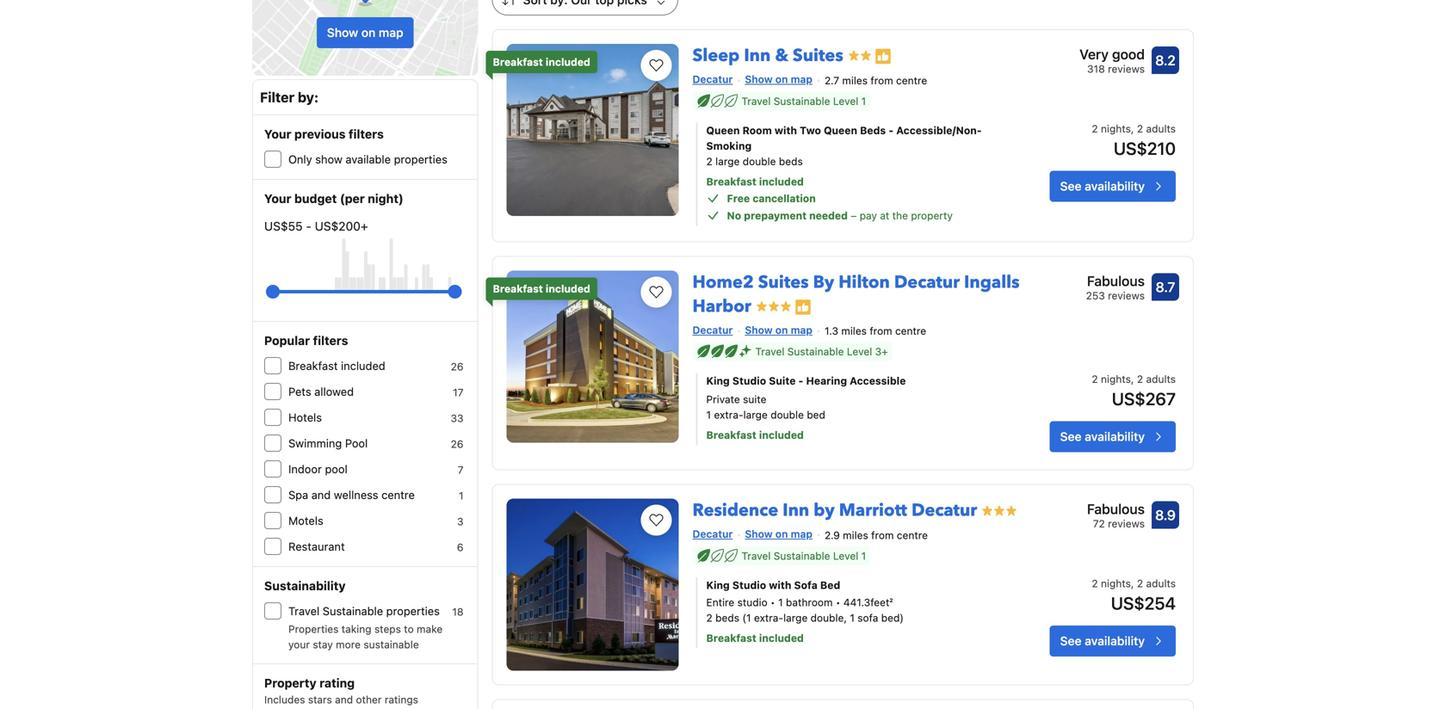Task type: locate. For each thing, give the bounding box(es) containing it.
see for sleep inn & suites
[[1060, 179, 1082, 193]]

hearing
[[806, 375, 847, 387]]

studio for residence
[[732, 579, 766, 591]]

2 nights , 2 adults us$267
[[1092, 373, 1176, 409]]

0 vertical spatial miles
[[842, 74, 868, 86]]

2 , from the top
[[1131, 373, 1134, 385]]

1 studio from the top
[[732, 375, 766, 387]]

extra- inside king studio with sofa bed entire studio • 1 bathroom • 441.3feet² 2 beds (1 extra-large double, 1 sofa bed) breakfast included
[[754, 612, 783, 624]]

1 horizontal spatial extra-
[[754, 612, 783, 624]]

centre for home2 suites by hilton decatur ingalls harbor
[[895, 325, 926, 337]]

sleep inn & suites link
[[693, 37, 843, 68]]

1 vertical spatial double
[[771, 409, 804, 421]]

travel for residence
[[742, 550, 771, 562]]

0 vertical spatial this property is part of our preferred partner programme. it is committed to providing commendable service and good value. it will pay us a higher commission if you make a booking. image
[[874, 48, 892, 65]]

ingalls
[[964, 271, 1020, 294]]

from right 2.7
[[871, 74, 893, 86]]

26 down 33 on the left bottom of the page
[[451, 438, 464, 450]]

travel sustainable level 1 up sofa at the right of page
[[742, 550, 866, 562]]

this property is part of our preferred partner programme. it is committed to providing commendable service and good value. it will pay us a higher commission if you make a booking. image up travel sustainable level 3+
[[794, 299, 812, 316]]

0 vertical spatial fabulous element
[[1086, 271, 1145, 291]]

sleep inn & suites image
[[507, 44, 679, 216]]

, inside the 2 nights , 2 adults us$210
[[1131, 123, 1134, 135]]

0 vertical spatial availability
[[1085, 179, 1145, 193]]

2 travel sustainable level 1 from the top
[[742, 550, 866, 562]]

availability down 'us$267'
[[1085, 430, 1145, 444]]

travel up properties
[[288, 605, 320, 618]]

1 , from the top
[[1131, 123, 1134, 135]]

show for home2
[[745, 324, 773, 336]]

1 vertical spatial ,
[[1131, 373, 1134, 385]]

1 queen from the left
[[706, 124, 740, 136]]

studio up suite
[[732, 375, 766, 387]]

1 travel sustainable level 1 from the top
[[742, 95, 866, 107]]

sustainable down 1.3 in the right top of the page
[[787, 346, 844, 358]]

2 vertical spatial -
[[798, 375, 803, 387]]

queen right two
[[824, 124, 857, 136]]

see availability link down us$254
[[1050, 626, 1176, 657]]

marriott
[[839, 499, 907, 523]]

2 availability from the top
[[1085, 430, 1145, 444]]

1 vertical spatial large
[[743, 409, 768, 421]]

entire
[[706, 597, 735, 609]]

fabulous element left scored 8.7 element
[[1086, 271, 1145, 291]]

from for marriott
[[871, 529, 894, 541]]

travel up room
[[742, 95, 771, 107]]

miles for marriott
[[843, 529, 868, 541]]

decatur right 'marriott'
[[912, 499, 977, 523]]

and right spa
[[311, 489, 331, 501]]

reviews right 72
[[1108, 518, 1145, 530]]

2 see availability link from the top
[[1050, 422, 1176, 453]]

sustainable for &
[[774, 95, 830, 107]]

decatur down the harbor on the top
[[693, 324, 733, 336]]

home2 suites by hilton decatur ingalls harbor image
[[507, 271, 679, 443]]

adults up 'us$267'
[[1146, 373, 1176, 385]]

0 vertical spatial see availability link
[[1050, 171, 1176, 202]]

1 see availability from the top
[[1060, 179, 1145, 193]]

3 adults from the top
[[1146, 578, 1176, 590]]

show
[[327, 25, 358, 40], [745, 73, 773, 85], [745, 324, 773, 336], [745, 528, 773, 540]]

adults up us$254
[[1146, 578, 1176, 590]]

residence
[[693, 499, 778, 523]]

your up us$55
[[264, 192, 291, 206]]

night)
[[368, 192, 404, 206]]

2 vertical spatial see availability link
[[1050, 626, 1176, 657]]

3 nights from the top
[[1101, 578, 1131, 590]]

0 vertical spatial see
[[1060, 179, 1082, 193]]

0 vertical spatial breakfast included
[[493, 56, 590, 68]]

0 vertical spatial -
[[889, 124, 894, 136]]

• right the studio
[[770, 597, 775, 609]]

2 down '318'
[[1092, 123, 1098, 135]]

filters
[[349, 127, 384, 141], [313, 334, 348, 348]]

1 vertical spatial fabulous element
[[1087, 499, 1145, 520]]

3 reviews from the top
[[1108, 518, 1145, 530]]

beds inside 2 large double beds breakfast included
[[779, 155, 803, 167]]

reviews inside fabulous 72 reviews
[[1108, 518, 1145, 530]]

and inside property rating includes stars and other ratings
[[335, 694, 353, 706]]

inn for residence
[[783, 499, 809, 523]]

0 vertical spatial double
[[743, 155, 776, 167]]

, up 'us$267'
[[1131, 373, 1134, 385]]

see availability down 2 nights , 2 adults us$267
[[1060, 430, 1145, 444]]

2 26 from the top
[[451, 438, 464, 450]]

inn left &
[[744, 44, 771, 68]]

show on map for sleep
[[745, 73, 813, 85]]

this property is part of our preferred partner programme. it is committed to providing commendable service and good value. it will pay us a higher commission if you make a booking. image
[[874, 48, 892, 65], [794, 299, 812, 316]]

nights
[[1101, 123, 1131, 135], [1101, 373, 1131, 385], [1101, 578, 1131, 590]]

1 vertical spatial studio
[[732, 579, 766, 591]]

26
[[451, 361, 464, 373], [451, 438, 464, 450]]

show on map
[[327, 25, 403, 40], [745, 73, 813, 85], [745, 324, 813, 336], [745, 528, 813, 540]]

nights up us$210
[[1101, 123, 1131, 135]]

level down the '2.9' at bottom
[[833, 550, 858, 562]]

included inside king studio with sofa bed entire studio • 1 bathroom • 441.3feet² 2 beds (1 extra-large double, 1 sofa bed) breakfast included
[[759, 632, 804, 644]]

adults up us$210
[[1146, 123, 1176, 135]]

show inside "button"
[[327, 25, 358, 40]]

beds down entire
[[715, 612, 739, 624]]

inn for sleep
[[744, 44, 771, 68]]

your for your previous filters
[[264, 127, 291, 141]]

2 fabulous from the top
[[1087, 501, 1145, 518]]

breakfast inside king studio with sofa bed entire studio • 1 bathroom • 441.3feet² 2 beds (1 extra-large double, 1 sofa bed) breakfast included
[[706, 632, 757, 644]]

level down 2.7
[[833, 95, 858, 107]]

two
[[800, 124, 821, 136]]

reviews inside "very good 318 reviews"
[[1108, 63, 1145, 75]]

king inside king studio with sofa bed entire studio • 1 bathroom • 441.3feet² 2 beds (1 extra-large double, 1 sofa bed) breakfast included
[[706, 579, 730, 591]]

1 horizontal spatial inn
[[783, 499, 809, 523]]

king up entire
[[706, 579, 730, 591]]

0 vertical spatial see availability
[[1060, 179, 1145, 193]]

double left bed
[[771, 409, 804, 421]]

1 vertical spatial fabulous
[[1087, 501, 1145, 518]]

2 vertical spatial availability
[[1085, 634, 1145, 648]]

large down bathroom
[[783, 612, 808, 624]]

reviews down good
[[1108, 63, 1145, 75]]

taking
[[342, 623, 372, 635]]

0 vertical spatial reviews
[[1108, 63, 1145, 75]]

miles for suites
[[842, 74, 868, 86]]

1 nights from the top
[[1101, 123, 1131, 135]]

fabulous up 253
[[1087, 273, 1145, 289]]

map for sleep
[[791, 73, 813, 85]]

adults for sleep inn & suites
[[1146, 123, 1176, 135]]

queen room with two queen beds - accessible/non- smoking link
[[706, 123, 997, 154]]

, for sleep inn & suites
[[1131, 123, 1134, 135]]

2 vertical spatial nights
[[1101, 578, 1131, 590]]

needed
[[809, 209, 848, 222]]

- right us$55
[[306, 219, 311, 233]]

(1
[[742, 612, 751, 624]]

1 26 from the top
[[451, 361, 464, 373]]

suites
[[793, 44, 843, 68], [758, 271, 809, 294]]

properties
[[394, 153, 447, 166], [386, 605, 440, 618]]

travel for sleep
[[742, 95, 771, 107]]

steps
[[374, 623, 401, 635]]

2 king from the top
[[706, 579, 730, 591]]

0 vertical spatial large
[[715, 155, 740, 167]]

free
[[727, 192, 750, 204]]

suites left by
[[758, 271, 809, 294]]

2 nights , 2 adults us$210
[[1092, 123, 1176, 158]]

suites up 2.7
[[793, 44, 843, 68]]

0 vertical spatial nights
[[1101, 123, 1131, 135]]

2 vertical spatial see
[[1060, 634, 1082, 648]]

your
[[288, 639, 310, 651]]

1 horizontal spatial -
[[798, 375, 803, 387]]

see availability link down 'us$267'
[[1050, 422, 1176, 453]]

hotels
[[288, 411, 322, 424]]

decatur
[[693, 73, 733, 85], [894, 271, 960, 294], [693, 324, 733, 336], [912, 499, 977, 523], [693, 528, 733, 540]]

nights for residence inn by marriott decatur
[[1101, 578, 1131, 590]]

2 vertical spatial level
[[833, 550, 858, 562]]

0 horizontal spatial queen
[[706, 124, 740, 136]]

0 horizontal spatial inn
[[744, 44, 771, 68]]

nights up us$254
[[1101, 578, 1131, 590]]

king inside king studio suite - hearing accessible private suite 1 extra-large double bed breakfast included
[[706, 375, 730, 387]]

3 see from the top
[[1060, 634, 1082, 648]]

pool
[[345, 437, 368, 450]]

motels
[[288, 514, 323, 527]]

, for home2 suites by hilton decatur ingalls harbor
[[1131, 373, 1134, 385]]

on
[[361, 25, 376, 40], [775, 73, 788, 85], [775, 324, 788, 336], [775, 528, 788, 540]]

0 horizontal spatial •
[[770, 597, 775, 609]]

2 vertical spatial see availability
[[1060, 634, 1145, 648]]

us$210
[[1114, 138, 1176, 158]]

scored 8.2 element
[[1152, 46, 1179, 74]]

sustainable for by
[[774, 550, 830, 562]]

0 vertical spatial 26
[[451, 361, 464, 373]]

0 horizontal spatial this property is part of our preferred partner programme. it is committed to providing commendable service and good value. it will pay us a higher commission if you make a booking. image
[[794, 299, 812, 316]]

beds down two
[[779, 155, 803, 167]]

1 vertical spatial adults
[[1146, 373, 1176, 385]]

reviews right 253
[[1108, 290, 1145, 302]]

decatur down sleep
[[693, 73, 733, 85]]

extra- down private
[[714, 409, 743, 421]]

properties up to
[[386, 605, 440, 618]]

1 vertical spatial see availability
[[1060, 430, 1145, 444]]

1 horizontal spatial filters
[[349, 127, 384, 141]]

1 vertical spatial see availability link
[[1050, 422, 1176, 453]]

decatur down residence
[[693, 528, 733, 540]]

extra-
[[714, 409, 743, 421], [754, 612, 783, 624]]

1 vertical spatial from
[[870, 325, 892, 337]]

fabulous up 72
[[1087, 501, 1145, 518]]

0 vertical spatial studio
[[732, 375, 766, 387]]

72
[[1093, 518, 1105, 530]]

0 vertical spatial with
[[775, 124, 797, 136]]

1 king from the top
[[706, 375, 730, 387]]

travel up suite
[[755, 346, 785, 358]]

&
[[775, 44, 788, 68]]

miles right the '2.9' at bottom
[[843, 529, 868, 541]]

1 vertical spatial availability
[[1085, 430, 1145, 444]]

1 down private
[[706, 409, 711, 421]]

miles for hilton
[[841, 325, 867, 337]]

popular filters
[[264, 334, 348, 348]]

2 up 'us$267'
[[1137, 373, 1143, 385]]

availability down us$254
[[1085, 634, 1145, 648]]

by
[[814, 499, 835, 523]]

fabulous for residence inn by marriott decatur
[[1087, 501, 1145, 518]]

double inside 2 large double beds breakfast included
[[743, 155, 776, 167]]

filters right popular
[[313, 334, 348, 348]]

0 vertical spatial from
[[871, 74, 893, 86]]

travel sustainable level 1
[[742, 95, 866, 107], [742, 550, 866, 562]]

nights up 'us$267'
[[1101, 373, 1131, 385]]

1 vertical spatial extra-
[[754, 612, 783, 624]]

1 vertical spatial miles
[[841, 325, 867, 337]]

, inside 2 nights , 2 adults us$267
[[1131, 373, 1134, 385]]

sustainable up sofa at the right of page
[[774, 550, 830, 562]]

0 vertical spatial adults
[[1146, 123, 1176, 135]]

large down suite
[[743, 409, 768, 421]]

0 vertical spatial inn
[[744, 44, 771, 68]]

studio up the studio
[[732, 579, 766, 591]]

1 adults from the top
[[1146, 123, 1176, 135]]

beds
[[779, 155, 803, 167], [715, 612, 739, 624]]

and
[[311, 489, 331, 501], [335, 694, 353, 706]]

1 vertical spatial with
[[769, 579, 791, 591]]

with for studio
[[769, 579, 791, 591]]

see availability link down us$210
[[1050, 171, 1176, 202]]

centre up accessible in the bottom right of the page
[[895, 325, 926, 337]]

show on map for residence
[[745, 528, 813, 540]]

centre for sleep inn & suites
[[896, 74, 927, 86]]

- right beds
[[889, 124, 894, 136]]

1 horizontal spatial •
[[836, 597, 841, 609]]

3 see availability from the top
[[1060, 634, 1145, 648]]

- right suite
[[798, 375, 803, 387]]

2 vertical spatial reviews
[[1108, 518, 1145, 530]]

group
[[273, 278, 455, 306]]

1 see availability link from the top
[[1050, 171, 1176, 202]]

•
[[770, 597, 775, 609], [836, 597, 841, 609]]

-
[[889, 124, 894, 136], [306, 219, 311, 233], [798, 375, 803, 387]]

1 vertical spatial level
[[847, 346, 872, 358]]

0 horizontal spatial and
[[311, 489, 331, 501]]

2 reviews from the top
[[1108, 290, 1145, 302]]

1 vertical spatial filters
[[313, 334, 348, 348]]

2 see from the top
[[1060, 430, 1082, 444]]

253
[[1086, 290, 1105, 302]]

1 vertical spatial see
[[1060, 430, 1082, 444]]

adults inside 2 nights , 2 adults us$267
[[1146, 373, 1176, 385]]

3 see availability link from the top
[[1050, 626, 1176, 657]]

show on map button
[[317, 17, 414, 48]]

2 nights from the top
[[1101, 373, 1131, 385]]

1 vertical spatial travel sustainable level 1
[[742, 550, 866, 562]]

3 availability from the top
[[1085, 634, 1145, 648]]

0 vertical spatial filters
[[349, 127, 384, 141]]

sustainable up two
[[774, 95, 830, 107]]

3 , from the top
[[1131, 578, 1134, 590]]

see availability link for residence inn by marriott decatur
[[1050, 626, 1176, 657]]

decatur right hilton
[[894, 271, 960, 294]]

reviews inside fabulous 253 reviews
[[1108, 290, 1145, 302]]

adults
[[1146, 123, 1176, 135], [1146, 373, 1176, 385], [1146, 578, 1176, 590]]

large
[[715, 155, 740, 167], [743, 409, 768, 421], [783, 612, 808, 624]]

nights inside 2 nights , 2 adults us$267
[[1101, 373, 1131, 385]]

from down 'marriott'
[[871, 529, 894, 541]]

see availability for residence inn by marriott decatur
[[1060, 634, 1145, 648]]

1 vertical spatial your
[[264, 192, 291, 206]]

level for marriott
[[833, 550, 858, 562]]

0 vertical spatial ,
[[1131, 123, 1134, 135]]

show on map for home2
[[745, 324, 813, 336]]

see availability down the 2 nights , 2 adults us$210
[[1060, 179, 1145, 193]]

2 down smoking
[[706, 155, 713, 167]]

0 horizontal spatial beds
[[715, 612, 739, 624]]

miles right 1.3 in the right top of the page
[[841, 325, 867, 337]]

travel
[[742, 95, 771, 107], [755, 346, 785, 358], [742, 550, 771, 562], [288, 605, 320, 618]]

, up us$210
[[1131, 123, 1134, 135]]

1 vertical spatial this property is part of our preferred partner programme. it is committed to providing commendable service and good value. it will pay us a higher commission if you make a booking. image
[[794, 299, 812, 316]]

, inside "2 nights , 2 adults us$254"
[[1131, 578, 1134, 590]]

see availability link for home2 suites by hilton decatur ingalls harbor
[[1050, 422, 1176, 453]]

and down rating
[[335, 694, 353, 706]]

see availability for home2 suites by hilton decatur ingalls harbor
[[1060, 430, 1145, 444]]

level for suites
[[833, 95, 858, 107]]

nights inside "2 nights , 2 adults us$254"
[[1101, 578, 1131, 590]]

see availability down "2 nights , 2 adults us$254" on the bottom
[[1060, 634, 1145, 648]]

2 studio from the top
[[732, 579, 766, 591]]

studio inside king studio suite - hearing accessible private suite 1 extra-large double bed breakfast included
[[732, 375, 766, 387]]

inn left the by
[[783, 499, 809, 523]]

1 vertical spatial beds
[[715, 612, 739, 624]]

room
[[743, 124, 772, 136]]

travel up the studio
[[742, 550, 771, 562]]

2.7 miles from centre
[[825, 74, 927, 86]]

1 vertical spatial and
[[335, 694, 353, 706]]

1 horizontal spatial beds
[[779, 155, 803, 167]]

breakfast inside king studio suite - hearing accessible private suite 1 extra-large double bed breakfast included
[[706, 429, 757, 441]]

very
[[1080, 46, 1109, 62]]

sleep inn & suites
[[693, 44, 843, 68]]

nights inside the 2 nights , 2 adults us$210
[[1101, 123, 1131, 135]]

double
[[743, 155, 776, 167], [771, 409, 804, 421]]

breakfast included for home2
[[493, 283, 590, 295]]

harbor
[[693, 295, 751, 318]]

fabulous inside fabulous 253 reviews
[[1087, 273, 1145, 289]]

0 vertical spatial travel sustainable level 1
[[742, 95, 866, 107]]

1 horizontal spatial large
[[743, 409, 768, 421]]

travel for home2
[[755, 346, 785, 358]]

0 vertical spatial king
[[706, 375, 730, 387]]

hilton
[[839, 271, 890, 294]]

0 vertical spatial your
[[264, 127, 291, 141]]

1 inside king studio suite - hearing accessible private suite 1 extra-large double bed breakfast included
[[706, 409, 711, 421]]

with inside king studio with sofa bed entire studio • 1 bathroom • 441.3feet² 2 beds (1 extra-large double, 1 sofa bed) breakfast included
[[769, 579, 791, 591]]

bed
[[807, 409, 825, 421]]

properties taking steps to make your stay more sustainable
[[288, 623, 443, 651]]

2 horizontal spatial -
[[889, 124, 894, 136]]

bed)
[[881, 612, 904, 624]]

centre up accessible/non-
[[896, 74, 927, 86]]

1 down '2.7 miles from centre'
[[861, 95, 866, 107]]

2 vertical spatial miles
[[843, 529, 868, 541]]

1 horizontal spatial and
[[335, 694, 353, 706]]

scored 8.9 element
[[1152, 502, 1179, 529]]

2 vertical spatial from
[[871, 529, 894, 541]]

fabulous element for home2 suites by hilton decatur ingalls harbor
[[1086, 271, 1145, 291]]

no prepayment needed – pay at the property
[[727, 209, 953, 222]]

king for home2 suites by hilton decatur ingalls harbor
[[706, 375, 730, 387]]

2 see availability from the top
[[1060, 430, 1145, 444]]

with left two
[[775, 124, 797, 136]]

3
[[457, 516, 464, 528]]

indoor
[[288, 463, 322, 476]]

1 horizontal spatial queen
[[824, 124, 857, 136]]

adults inside the 2 nights , 2 adults us$210
[[1146, 123, 1176, 135]]

• up double,
[[836, 597, 841, 609]]

2 down entire
[[706, 612, 713, 624]]

1 right the studio
[[778, 597, 783, 609]]

1 vertical spatial -
[[306, 219, 311, 233]]

this property is part of our preferred partner programme. it is committed to providing commendable service and good value. it will pay us a higher commission if you make a booking. image up '2.7 miles from centre'
[[874, 48, 892, 65]]

stay
[[313, 639, 333, 651]]

2 adults from the top
[[1146, 373, 1176, 385]]

2 your from the top
[[264, 192, 291, 206]]

1 vertical spatial 26
[[451, 438, 464, 450]]

only
[[288, 153, 312, 166]]

26 for swimming pool
[[451, 438, 464, 450]]

0 horizontal spatial filters
[[313, 334, 348, 348]]

1 left sofa
[[850, 612, 855, 624]]

0 vertical spatial this property is part of our preferred partner programme. it is committed to providing commendable service and good value. it will pay us a higher commission if you make a booking. image
[[874, 48, 892, 65]]

see
[[1060, 179, 1082, 193], [1060, 430, 1082, 444], [1060, 634, 1082, 648]]

centre
[[896, 74, 927, 86], [895, 325, 926, 337], [381, 489, 415, 501], [897, 529, 928, 541]]

king studio suite - hearing accessible private suite 1 extra-large double bed breakfast included
[[706, 375, 906, 441]]

0 horizontal spatial large
[[715, 155, 740, 167]]

travel sustainable level 1 up two
[[742, 95, 866, 107]]

2 horizontal spatial large
[[783, 612, 808, 624]]

queen up smoking
[[706, 124, 740, 136]]

1 vertical spatial king
[[706, 579, 730, 591]]

reviews
[[1108, 63, 1145, 75], [1108, 290, 1145, 302], [1108, 518, 1145, 530]]

see availability
[[1060, 179, 1145, 193], [1060, 430, 1145, 444], [1060, 634, 1145, 648]]

decatur for home2 suites by hilton decatur ingalls harbor
[[693, 324, 733, 336]]

0 vertical spatial beds
[[779, 155, 803, 167]]

fabulous element
[[1086, 271, 1145, 291], [1087, 499, 1145, 520]]

included inside 2 large double beds breakfast included
[[759, 175, 804, 188]]

1 fabulous from the top
[[1087, 273, 1145, 289]]

us$267
[[1112, 389, 1176, 409]]

more
[[336, 639, 361, 651]]

this property is part of our preferred partner programme. it is committed to providing commendable service and good value. it will pay us a higher commission if you make a booking. image
[[874, 48, 892, 65], [794, 299, 812, 316]]

2 vertical spatial ,
[[1131, 578, 1134, 590]]

1 availability from the top
[[1085, 179, 1145, 193]]

filters up "only show available properties"
[[349, 127, 384, 141]]

filter
[[260, 89, 295, 105]]

miles right 2.7
[[842, 74, 868, 86]]

1 vertical spatial nights
[[1101, 373, 1131, 385]]

indoor pool
[[288, 463, 348, 476]]

2 down 253
[[1092, 373, 1098, 385]]

0 horizontal spatial extra-
[[714, 409, 743, 421]]

fabulous element left the 8.9 on the right bottom of the page
[[1087, 499, 1145, 520]]

home2
[[693, 271, 754, 294]]

properties right available at the top of page
[[394, 153, 447, 166]]

very good element
[[1080, 44, 1145, 65]]

adults for home2 suites by hilton decatur ingalls harbor
[[1146, 373, 1176, 385]]

1 your from the top
[[264, 127, 291, 141]]

0 vertical spatial fabulous
[[1087, 273, 1145, 289]]

see for home2 suites by hilton decatur ingalls harbor
[[1060, 430, 1082, 444]]

1 reviews from the top
[[1108, 63, 1145, 75]]

miles
[[842, 74, 868, 86], [841, 325, 867, 337], [843, 529, 868, 541]]

0 vertical spatial extra-
[[714, 409, 743, 421]]

26 up 17
[[451, 361, 464, 373]]

double down room
[[743, 155, 776, 167]]

extra- right (1
[[754, 612, 783, 624]]

17
[[453, 387, 464, 399]]

centre for residence inn by marriott decatur
[[897, 529, 928, 541]]

large inside king studio with sofa bed entire studio • 1 bathroom • 441.3feet² 2 beds (1 extra-large double, 1 sofa bed) breakfast included
[[783, 612, 808, 624]]

2 vertical spatial large
[[783, 612, 808, 624]]

studio inside king studio with sofa bed entire studio • 1 bathroom • 441.3feet² 2 beds (1 extra-large double, 1 sofa bed) breakfast included
[[732, 579, 766, 591]]

adults inside "2 nights , 2 adults us$254"
[[1146, 578, 1176, 590]]

availability down us$210
[[1085, 179, 1145, 193]]

0 vertical spatial suites
[[793, 44, 843, 68]]

1 vertical spatial breakfast included
[[493, 283, 590, 295]]

1 see from the top
[[1060, 179, 1082, 193]]

this property is part of our preferred partner programme. it is committed to providing commendable service and good value. it will pay us a higher commission if you make a booking. image up '2.7 miles from centre'
[[874, 48, 892, 65]]

with inside queen room with two queen beds - accessible/non- smoking
[[775, 124, 797, 136]]

double,
[[811, 612, 847, 624]]

1 vertical spatial inn
[[783, 499, 809, 523]]

0 vertical spatial level
[[833, 95, 858, 107]]

your up "only"
[[264, 127, 291, 141]]

1 vertical spatial suites
[[758, 271, 809, 294]]

–
[[851, 209, 857, 222]]

level left the 3+
[[847, 346, 872, 358]]

1 vertical spatial reviews
[[1108, 290, 1145, 302]]

, up us$254
[[1131, 578, 1134, 590]]

map for home2
[[791, 324, 813, 336]]

from up the 3+
[[870, 325, 892, 337]]



Task type: describe. For each thing, give the bounding box(es) containing it.
reviews for home2 suites by hilton decatur ingalls harbor
[[1108, 290, 1145, 302]]

sustainability
[[264, 579, 346, 593]]

studio for home2
[[732, 375, 766, 387]]

suites inside home2 suites by hilton decatur ingalls harbor
[[758, 271, 809, 294]]

map for residence
[[791, 528, 813, 540]]

double inside king studio suite - hearing accessible private suite 1 extra-large double bed breakfast included
[[771, 409, 804, 421]]

large inside king studio suite - hearing accessible private suite 1 extra-large double bed breakfast included
[[743, 409, 768, 421]]

from for suites
[[871, 74, 893, 86]]

king for residence inn by marriott decatur
[[706, 579, 730, 591]]

at
[[880, 209, 889, 222]]

0 vertical spatial properties
[[394, 153, 447, 166]]

33
[[451, 412, 464, 424]]

(per
[[340, 192, 365, 206]]

6
[[457, 541, 464, 553]]

by:
[[298, 89, 319, 105]]

1.3 miles from centre
[[825, 325, 926, 337]]

wellness
[[334, 489, 378, 501]]

- inside king studio suite - hearing accessible private suite 1 extra-large double bed breakfast included
[[798, 375, 803, 387]]

1 horizontal spatial this property is part of our preferred partner programme. it is committed to providing commendable service and good value. it will pay us a higher commission if you make a booking. image
[[874, 48, 892, 65]]

breakfast inside 2 large double beds breakfast included
[[706, 175, 757, 188]]

travel sustainable level 1 for by
[[742, 550, 866, 562]]

availability for home2 suites by hilton decatur ingalls harbor
[[1085, 430, 1145, 444]]

travel sustainable level 3+
[[755, 346, 888, 358]]

sustainable for by
[[787, 346, 844, 358]]

2.7
[[825, 74, 839, 86]]

3+
[[875, 346, 888, 358]]

nights for home2 suites by hilton decatur ingalls harbor
[[1101, 373, 1131, 385]]

1 vertical spatial properties
[[386, 605, 440, 618]]

see availability for sleep inn & suites
[[1060, 179, 1145, 193]]

to
[[404, 623, 414, 635]]

us$55
[[264, 219, 303, 233]]

1 • from the left
[[770, 597, 775, 609]]

us$55 - us$200+
[[264, 219, 368, 233]]

decatur for sleep inn & suites
[[693, 73, 733, 85]]

allowed
[[314, 385, 354, 398]]

scored 8.7 element
[[1152, 273, 1179, 301]]

2 inside 2 large double beds breakfast included
[[706, 155, 713, 167]]

king studio with sofa bed link
[[706, 578, 997, 593]]

swimming
[[288, 437, 342, 450]]

2 down 72
[[1092, 578, 1098, 590]]

sofa
[[794, 579, 818, 591]]

beds inside king studio with sofa bed entire studio • 1 bathroom • 441.3feet² 2 beds (1 extra-large double, 1 sofa bed) breakfast included
[[715, 612, 739, 624]]

on for home2
[[775, 324, 788, 336]]

map inside "button"
[[379, 25, 403, 40]]

with for room
[[775, 124, 797, 136]]

on for residence
[[775, 528, 788, 540]]

available
[[346, 153, 391, 166]]

2 vertical spatial breakfast included
[[288, 359, 385, 372]]

extra- inside king studio suite - hearing accessible private suite 1 extra-large double bed breakfast included
[[714, 409, 743, 421]]

swimming pool
[[288, 437, 368, 450]]

2 up us$254
[[1137, 578, 1143, 590]]

availability for residence inn by marriott decatur
[[1085, 634, 1145, 648]]

pool
[[325, 463, 348, 476]]

accessible/non-
[[896, 124, 982, 136]]

budget
[[294, 192, 337, 206]]

26 for breakfast included
[[451, 361, 464, 373]]

fabulous for home2 suites by hilton decatur ingalls harbor
[[1087, 273, 1145, 289]]

2.9
[[825, 529, 840, 541]]

centre right wellness
[[381, 489, 415, 501]]

popular
[[264, 334, 310, 348]]

included inside king studio suite - hearing accessible private suite 1 extra-large double bed breakfast included
[[759, 429, 804, 441]]

home2 suites by hilton decatur ingalls harbor link
[[693, 264, 1020, 318]]

free cancellation
[[727, 192, 816, 204]]

breakfast included for sleep
[[493, 56, 590, 68]]

1 down 7
[[459, 490, 464, 502]]

1 horizontal spatial this property is part of our preferred partner programme. it is committed to providing commendable service and good value. it will pay us a higher commission if you make a booking. image
[[874, 48, 892, 65]]

from for hilton
[[870, 325, 892, 337]]

make
[[417, 623, 443, 635]]

8.9
[[1155, 507, 1176, 524]]

previous
[[294, 127, 346, 141]]

studio
[[737, 597, 768, 609]]

show for sleep
[[745, 73, 773, 85]]

large inside 2 large double beds breakfast included
[[715, 155, 740, 167]]

2 nights , 2 adults us$254
[[1092, 578, 1176, 613]]

reviews for residence inn by marriott decatur
[[1108, 518, 1145, 530]]

2 up us$210
[[1137, 123, 1143, 135]]

bed
[[820, 579, 840, 591]]

very good 318 reviews
[[1080, 46, 1145, 75]]

fabulous 253 reviews
[[1086, 273, 1145, 302]]

2.9 miles from centre
[[825, 529, 928, 541]]

beds
[[860, 124, 886, 136]]

cancellation
[[753, 192, 816, 204]]

suite
[[769, 375, 796, 387]]

2 • from the left
[[836, 597, 841, 609]]

show for residence
[[745, 528, 773, 540]]

see availability link for sleep inn & suites
[[1050, 171, 1176, 202]]

the
[[892, 209, 908, 222]]

decatur for residence inn by marriott decatur
[[693, 528, 733, 540]]

residence inn by marriott decatur image
[[507, 499, 679, 671]]

0 vertical spatial and
[[311, 489, 331, 501]]

7
[[458, 464, 464, 476]]

1 vertical spatial this property is part of our preferred partner programme. it is committed to providing commendable service and good value. it will pay us a higher commission if you make a booking. image
[[794, 299, 812, 316]]

2 queen from the left
[[824, 124, 857, 136]]

stars
[[308, 694, 332, 706]]

sofa
[[858, 612, 878, 624]]

smoking
[[706, 140, 752, 152]]

see for residence inn by marriott decatur
[[1060, 634, 1082, 648]]

includes
[[264, 694, 305, 706]]

1 down 2.9 miles from centre
[[861, 550, 866, 562]]

on for sleep
[[775, 73, 788, 85]]

filter by:
[[260, 89, 319, 105]]

suites inside sleep inn & suites link
[[793, 44, 843, 68]]

no
[[727, 209, 741, 222]]

us$200+
[[315, 219, 368, 233]]

other
[[356, 694, 382, 706]]

your previous filters
[[264, 127, 384, 141]]

residence inn by marriott decatur
[[693, 499, 977, 523]]

on inside "button"
[[361, 25, 376, 40]]

travel sustainable level 1 for &
[[742, 95, 866, 107]]

show on map inside "button"
[[327, 25, 403, 40]]

- inside queen room with two queen beds - accessible/non- smoking
[[889, 124, 894, 136]]

residence inn by marriott decatur link
[[693, 492, 977, 523]]

spa
[[288, 489, 308, 501]]

1.3
[[825, 325, 838, 337]]

restaurant
[[288, 540, 345, 553]]

sustainable
[[364, 639, 419, 651]]

by
[[813, 271, 834, 294]]

nights for sleep inn & suites
[[1101, 123, 1131, 135]]

availability for sleep inn & suites
[[1085, 179, 1145, 193]]

pets allowed
[[288, 385, 354, 398]]

pets
[[288, 385, 311, 398]]

8.7
[[1156, 279, 1175, 295]]

8.2
[[1155, 52, 1176, 68]]

your for your budget (per night)
[[264, 192, 291, 206]]

bathroom
[[786, 597, 833, 609]]

us$254
[[1111, 593, 1176, 613]]

your budget (per night)
[[264, 192, 404, 206]]

ratings
[[385, 694, 418, 706]]

level for hilton
[[847, 346, 872, 358]]

decatur inside home2 suites by hilton decatur ingalls harbor
[[894, 271, 960, 294]]

0 horizontal spatial -
[[306, 219, 311, 233]]

2 inside king studio with sofa bed entire studio • 1 bathroom • 441.3feet² 2 beds (1 extra-large double, 1 sofa bed) breakfast included
[[706, 612, 713, 624]]

, for residence inn by marriott decatur
[[1131, 578, 1134, 590]]

show
[[315, 153, 342, 166]]

properties
[[288, 623, 339, 635]]

sleep
[[693, 44, 740, 68]]

318
[[1087, 63, 1105, 75]]

adults for residence inn by marriott decatur
[[1146, 578, 1176, 590]]

fabulous element for residence inn by marriott decatur
[[1087, 499, 1145, 520]]

18
[[452, 606, 464, 618]]

sustainable up taking
[[323, 605, 383, 618]]



Task type: vqa. For each thing, say whether or not it's contained in the screenshot.
bottommost and
yes



